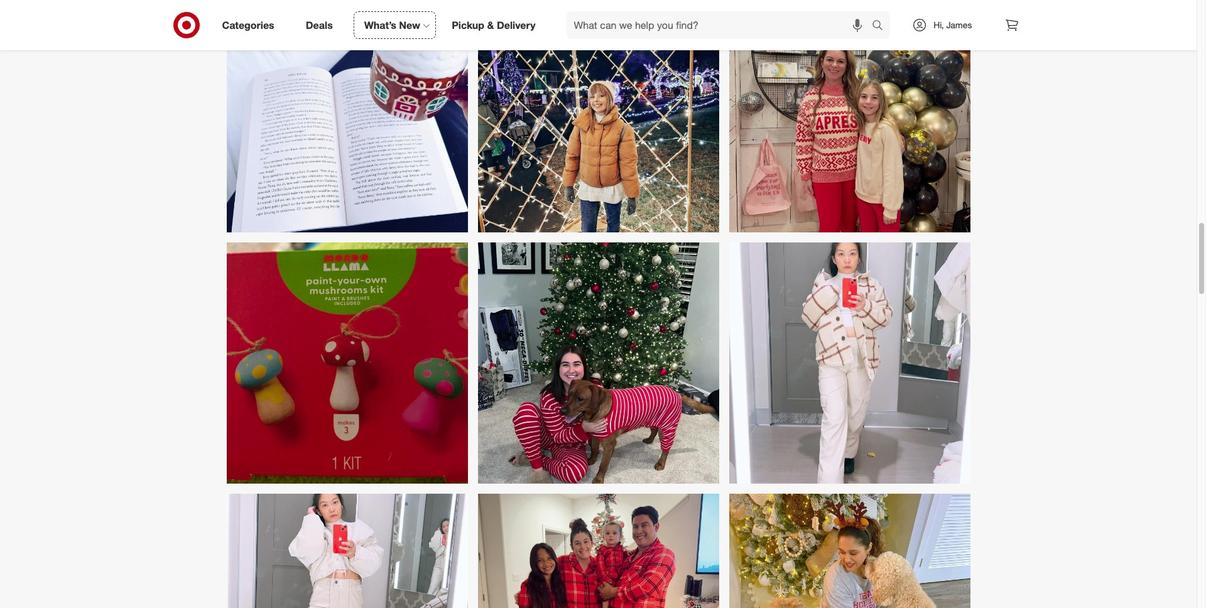 Task type: vqa. For each thing, say whether or not it's contained in the screenshot.
Pickup & Delivery link on the left of the page
yes



Task type: describe. For each thing, give the bounding box(es) containing it.
deals link
[[295, 11, 349, 39]]

pickup & delivery link
[[441, 11, 552, 39]]

user image by @tizzie_lish image
[[478, 0, 719, 232]]

user image by @the.paperback.place image
[[227, 0, 468, 232]]

deals
[[306, 19, 333, 31]]

categories link
[[212, 11, 290, 39]]

0 horizontal spatial user image by @catch_her_free image
[[227, 494, 468, 608]]

user image by @mama_murillo image
[[478, 494, 719, 608]]

search
[[867, 20, 897, 32]]

pickup & delivery
[[452, 19, 536, 31]]

what's new
[[364, 19, 421, 31]]

user image by @kirby_brandywinecottage image
[[227, 242, 468, 484]]

what's
[[364, 19, 397, 31]]

user image by @fashion_travel_life1 image
[[729, 0, 971, 232]]

what's new link
[[354, 11, 436, 39]]



Task type: locate. For each thing, give the bounding box(es) containing it.
categories
[[222, 19, 274, 31]]

1 horizontal spatial user image by @catch_her_free image
[[729, 242, 971, 484]]

delivery
[[497, 19, 536, 31]]

What can we help you find? suggestions appear below search field
[[567, 11, 876, 39]]

&
[[487, 19, 494, 31]]

user image by @ashley_smashley108 image
[[729, 494, 971, 608]]

hi,
[[934, 19, 944, 30]]

james
[[947, 19, 973, 30]]

1 vertical spatial user image by @catch_her_free image
[[227, 494, 468, 608]]

hi, james
[[934, 19, 973, 30]]

user image by @catch_her_free image
[[729, 242, 971, 484], [227, 494, 468, 608]]

user image by @bunkerboy__ image
[[478, 242, 719, 484]]

search button
[[867, 11, 897, 41]]

pickup
[[452, 19, 485, 31]]

0 vertical spatial user image by @catch_her_free image
[[729, 242, 971, 484]]

new
[[399, 19, 421, 31]]



